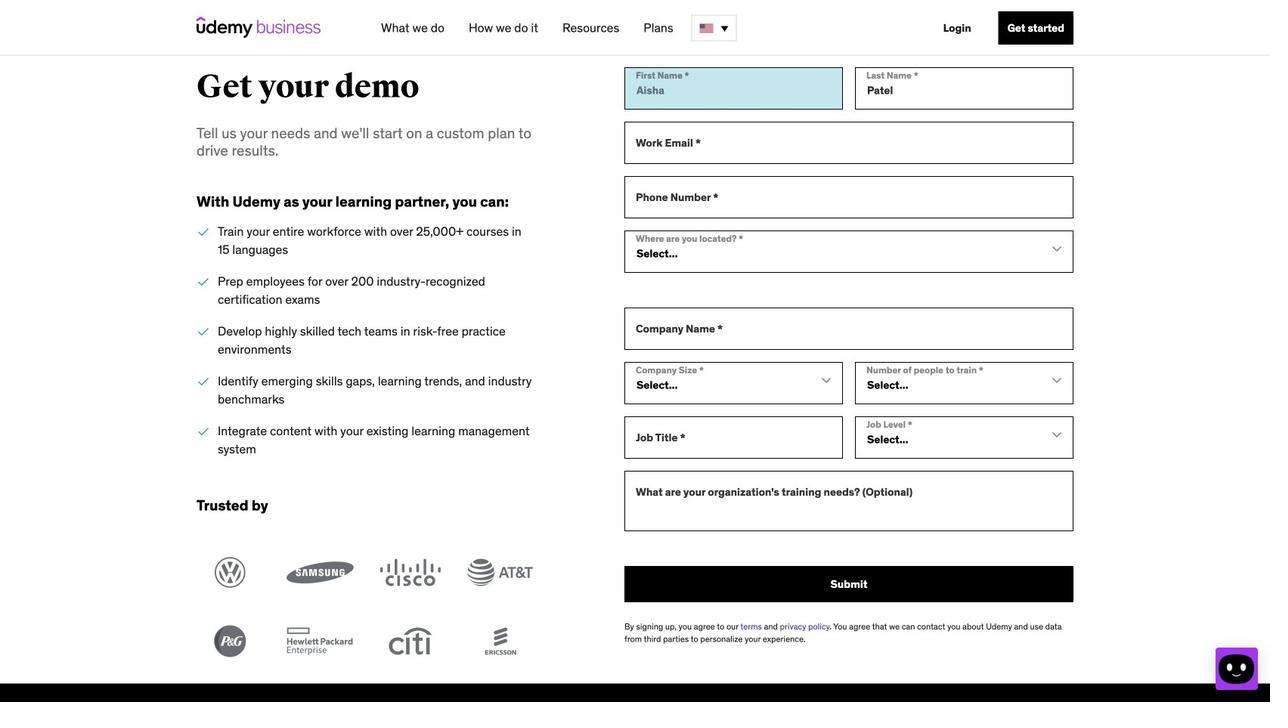 Task type: vqa. For each thing, say whether or not it's contained in the screenshot.
"any" within the Fresh Content Taught By Global Instructors In 15 Languages – For Any Learning Style
no



Task type: describe. For each thing, give the bounding box(es) containing it.
at&t logo image
[[466, 557, 534, 588]]

Phone Number * telephone field
[[624, 176, 1073, 218]]

ericsson logo image
[[466, 626, 534, 657]]

Last Name * text field
[[855, 67, 1073, 110]]

volkswagen logo image
[[197, 557, 264, 589]]

footer element
[[197, 684, 1073, 702]]

citi logo image
[[376, 626, 444, 657]]

Company Name * text field
[[624, 308, 1073, 350]]

menu navigation
[[369, 0, 1073, 56]]

Job Title* text field
[[624, 417, 843, 459]]

First Name * text field
[[624, 67, 843, 110]]

p&g logo image
[[197, 626, 264, 657]]



Task type: locate. For each thing, give the bounding box(es) containing it.
What are your organization's training needs? text field
[[624, 471, 1073, 531]]

udemy business image
[[197, 17, 321, 38]]

Work Email * email field
[[624, 122, 1073, 164]]

hewlett packard enterprise logo image
[[287, 626, 354, 657]]

cisco logo image
[[376, 557, 444, 589]]

samsung logo image
[[287, 557, 354, 589]]



